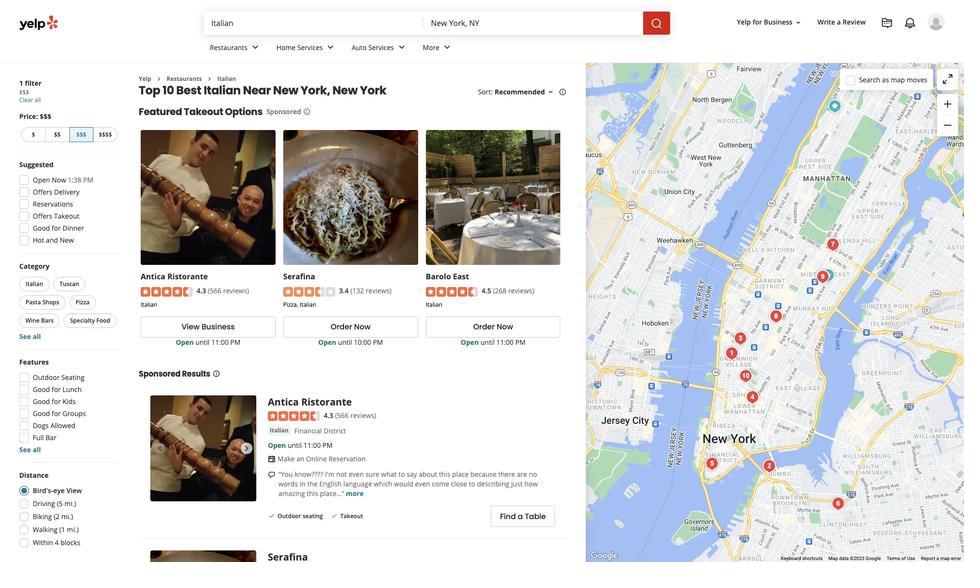 Task type: describe. For each thing, give the bounding box(es) containing it.
specialty food button
[[64, 314, 116, 328]]

just
[[511, 480, 523, 489]]

write a review
[[818, 18, 866, 27]]

best
[[176, 83, 201, 99]]

pm for antica ristorante
[[230, 338, 241, 347]]

yelp for yelp link
[[139, 75, 151, 83]]

(566 for the leftmost 4.3 star rating "image"
[[208, 286, 222, 296]]

terms
[[887, 556, 901, 561]]

1 horizontal spatial 16 info v2 image
[[303, 108, 311, 116]]

16 checkmark v2 image for takeout
[[331, 512, 338, 520]]

yelp for yelp for business
[[737, 18, 751, 27]]

the
[[307, 480, 318, 489]]

open for barolo east
[[461, 338, 479, 347]]

financial district
[[294, 427, 346, 436]]

none field near
[[431, 18, 635, 28]]

10:00
[[354, 338, 371, 347]]

home services link
[[269, 35, 344, 63]]

4
[[55, 538, 59, 547]]

english
[[319, 480, 342, 489]]

order now for barolo east
[[473, 322, 513, 333]]

0 horizontal spatial antica ristorante image
[[150, 395, 256, 502]]

24 chevron down v2 image
[[442, 42, 453, 53]]

search
[[859, 75, 881, 84]]

category
[[19, 262, 49, 271]]

slideshow element
[[150, 395, 256, 502]]

pm for serafina
[[373, 338, 383, 347]]

seating
[[303, 512, 323, 521]]

serafina image
[[825, 97, 845, 116]]

italian inside group
[[26, 280, 43, 288]]

1 vertical spatial italian button
[[268, 426, 291, 436]]

0 horizontal spatial this
[[307, 489, 318, 498]]

la pecora bianca image
[[767, 307, 786, 326]]

0 vertical spatial restaurants link
[[202, 35, 269, 63]]

open now 1:38 pm
[[33, 175, 93, 185]]

for for dinner
[[52, 224, 61, 233]]

recommended
[[495, 87, 545, 97]]

wine bars button
[[19, 314, 60, 328]]

distance
[[19, 471, 49, 480]]

4.5 star rating image
[[426, 287, 478, 297]]

"you know???? i'm not even sure what to say about this place because there are no words in the english language which would even come close to describing just how amazing this place…"
[[279, 470, 538, 498]]

offers for offers delivery
[[33, 187, 52, 197]]

say
[[407, 470, 417, 479]]

clear
[[19, 96, 33, 104]]

open until 11:00 pm for business
[[176, 338, 241, 347]]

zoom in image
[[942, 98, 954, 110]]

expand map image
[[942, 73, 954, 85]]

until for serafina
[[338, 338, 352, 347]]

projects image
[[881, 17, 893, 29]]

seating
[[61, 373, 85, 382]]

features
[[19, 358, 49, 367]]

see all button for features
[[19, 445, 41, 454]]

Near text field
[[431, 18, 635, 28]]

yelp for business
[[737, 18, 793, 27]]

see for category
[[19, 332, 31, 341]]

good for good for lunch
[[33, 385, 50, 394]]

16 chevron right v2 image for italian
[[206, 75, 213, 83]]

1 vertical spatial antica
[[268, 395, 299, 409]]

write
[[818, 18, 836, 27]]

24 chevron down v2 image for auto services
[[396, 42, 407, 53]]

open for serafina
[[318, 338, 336, 347]]

driving (5 mi.)
[[33, 499, 76, 508]]

sponsored for sponsored
[[266, 107, 301, 116]]

1 vertical spatial 16 info v2 image
[[212, 370, 220, 378]]

0 vertical spatial this
[[439, 470, 451, 479]]

view business link
[[141, 316, 276, 338]]

0 horizontal spatial italian button
[[19, 277, 49, 292]]

1 horizontal spatial open until 11:00 pm
[[268, 441, 333, 450]]

within
[[33, 538, 53, 547]]

0 vertical spatial to
[[399, 470, 405, 479]]

16 info v2 image
[[559, 88, 567, 96]]

4.3 for 4.3 star rating "image" to the bottom
[[324, 411, 333, 420]]

1
[[19, 79, 23, 88]]

home
[[276, 43, 296, 52]]

allora ristorante image
[[813, 267, 833, 287]]

0 vertical spatial italian link
[[217, 75, 236, 83]]

map data ©2023 google
[[829, 556, 881, 561]]

1 horizontal spatial $$$
[[40, 112, 51, 121]]

16 chevron down v2 image
[[547, 88, 555, 96]]

(5
[[57, 499, 63, 508]]

reviews) for barolo east
[[508, 286, 534, 296]]

group containing features
[[16, 358, 120, 455]]

terms of use
[[887, 556, 915, 561]]

biking (2 mi.)
[[33, 512, 73, 521]]

featured takeout options
[[139, 105, 263, 119]]

write a review link
[[814, 14, 870, 31]]

outdoor for outdoor seating
[[33, 373, 60, 382]]

osteria brooklyn image
[[829, 494, 848, 514]]

would
[[394, 480, 413, 489]]

review
[[843, 18, 866, 27]]

serafina
[[283, 271, 315, 282]]

user actions element
[[729, 12, 959, 71]]

1 vertical spatial 4.3 star rating image
[[268, 412, 320, 421]]

cecconi's dumbo image
[[760, 457, 779, 476]]

new inside group
[[60, 236, 74, 245]]

3.4 (132 reviews)
[[339, 286, 392, 296]]

1 vertical spatial italian link
[[268, 426, 291, 436]]

1 vertical spatial ristorante
[[301, 395, 352, 409]]

groups
[[63, 409, 86, 418]]

$$
[[54, 131, 61, 139]]

1 horizontal spatial antica ristorante image
[[702, 454, 722, 474]]

pm for barolo east
[[516, 338, 526, 347]]

1 horizontal spatial new
[[273, 83, 298, 99]]

outdoor for outdoor seating
[[278, 512, 301, 521]]

24 chevron down v2 image for home services
[[325, 42, 336, 53]]

0 horizontal spatial restaurants
[[167, 75, 202, 83]]

a for report
[[937, 556, 939, 561]]

1 vertical spatial 4.3 (566 reviews)
[[324, 411, 376, 420]]

(566 for 4.3 star rating "image" to the bottom
[[335, 411, 349, 420]]

in
[[300, 480, 306, 489]]

(1
[[59, 525, 65, 534]]

google image
[[588, 550, 620, 562]]

more
[[346, 489, 364, 498]]

and
[[46, 236, 58, 245]]

1:38
[[68, 175, 81, 185]]

are
[[517, 470, 527, 479]]

for for lunch
[[52, 385, 61, 394]]

find
[[500, 511, 516, 522]]

allowed
[[50, 421, 75, 430]]

don angie image
[[731, 329, 750, 348]]

hot
[[33, 236, 44, 245]]

more link
[[346, 489, 364, 498]]

mi.) for walking (1 mi.)
[[67, 525, 79, 534]]

describing
[[477, 480, 510, 489]]

bars
[[41, 317, 54, 325]]

york
[[360, 83, 386, 99]]

about
[[419, 470, 437, 479]]

outdoor seating
[[33, 373, 85, 382]]

now for barolo east
[[497, 322, 513, 333]]

16 speech v2 image
[[268, 471, 276, 479]]

report
[[921, 556, 936, 561]]

0 horizontal spatial antica
[[141, 271, 165, 282]]

walking
[[33, 525, 58, 534]]

search as map moves
[[859, 75, 928, 84]]

16 chevron down v2 image
[[795, 19, 802, 26]]

offers for offers takeout
[[33, 212, 52, 221]]

suggested
[[19, 160, 54, 169]]

0 horizontal spatial 4.3 star rating image
[[141, 287, 193, 297]]

what
[[381, 470, 397, 479]]

blocks
[[60, 538, 80, 547]]

1 vertical spatial business
[[202, 322, 235, 333]]

2 horizontal spatial new
[[333, 83, 358, 99]]

eye
[[53, 486, 65, 495]]

walking (1 mi.)
[[33, 525, 79, 534]]

piccola cucina uptown image
[[823, 235, 843, 254]]

top 10 best italian near new york, new york
[[139, 83, 386, 99]]

1 filter $$$ clear all
[[19, 79, 42, 104]]

until for antica ristorante
[[196, 338, 210, 347]]

0 vertical spatial antica ristorante link
[[141, 271, 208, 282]]

next image
[[241, 443, 253, 454]]

$$$$ button
[[94, 127, 118, 142]]

words
[[279, 480, 298, 489]]

services for auto services
[[368, 43, 394, 52]]

all for category
[[33, 332, 41, 341]]

takeout for offers
[[54, 212, 80, 221]]

east
[[453, 271, 469, 282]]

2 horizontal spatial takeout
[[340, 512, 363, 521]]

1 vertical spatial antica ristorante
[[268, 395, 352, 409]]

$ button
[[21, 127, 45, 142]]

pm inside group
[[83, 175, 93, 185]]

keyboard
[[781, 556, 801, 561]]

reviews) for antica ristorante
[[223, 286, 249, 296]]



Task type: vqa. For each thing, say whether or not it's contained in the screenshot.
first the Offers
yes



Task type: locate. For each thing, give the bounding box(es) containing it.
1 16 checkmark v2 image from the left
[[268, 512, 276, 520]]

now down 4.5 (268 reviews)
[[497, 322, 513, 333]]

a inside find a table link
[[518, 511, 523, 522]]

11:00
[[211, 338, 229, 347], [497, 338, 514, 347], [304, 441, 321, 450]]

for up good for kids
[[52, 385, 61, 394]]

open inside group
[[33, 175, 50, 185]]

for for groups
[[52, 409, 61, 418]]

1 vertical spatial see all
[[19, 445, 41, 454]]

auto
[[352, 43, 367, 52]]

keyboard shortcuts button
[[781, 556, 823, 562]]

0 horizontal spatial 16 info v2 image
[[212, 370, 220, 378]]

make
[[278, 454, 295, 464]]

2 see all from the top
[[19, 445, 41, 454]]

1 horizontal spatial restaurants
[[210, 43, 248, 52]]

order now down (268
[[473, 322, 513, 333]]

order up open until 10:00 pm
[[331, 322, 352, 333]]

3.4 star rating image
[[283, 287, 335, 297]]

1 horizontal spatial restaurants link
[[202, 35, 269, 63]]

new down dinner
[[60, 236, 74, 245]]

16 checkmark v2 image left outdoor seating
[[268, 512, 276, 520]]

24 chevron down v2 image for restaurants
[[250, 42, 261, 53]]

to up "would"
[[399, 470, 405, 479]]

0 horizontal spatial even
[[349, 470, 364, 479]]

4.3 (566 reviews) up view business link
[[197, 286, 249, 296]]

now inside group
[[52, 175, 66, 185]]

0 vertical spatial 4.3 star rating image
[[141, 287, 193, 297]]

previous image
[[154, 443, 166, 454]]

0 vertical spatial offers
[[33, 187, 52, 197]]

2 good from the top
[[33, 385, 50, 394]]

Find text field
[[211, 18, 416, 28]]

10
[[163, 83, 174, 99]]

even
[[349, 470, 364, 479], [415, 480, 430, 489]]

0 vertical spatial sponsored
[[266, 107, 301, 116]]

see all
[[19, 332, 41, 341], [19, 445, 41, 454]]

option group containing distance
[[16, 471, 120, 551]]

4 good from the top
[[33, 409, 50, 418]]

1 horizontal spatial view
[[182, 322, 200, 333]]

1 horizontal spatial takeout
[[184, 105, 223, 119]]

group containing suggested
[[16, 160, 120, 248]]

zoom out image
[[942, 120, 954, 131]]

1 vertical spatial see all button
[[19, 445, 41, 454]]

now for serafina
[[354, 322, 371, 333]]

new left york on the top left of page
[[333, 83, 358, 99]]

for down good for kids
[[52, 409, 61, 418]]

2 services from the left
[[368, 43, 394, 52]]

language
[[344, 480, 372, 489]]

business categories element
[[202, 35, 945, 63]]

order now link for barolo east
[[426, 316, 561, 338]]

None field
[[211, 18, 416, 28], [431, 18, 635, 28]]

even down 'about' at the left of the page
[[415, 480, 430, 489]]

now up the offers delivery at the left top of page
[[52, 175, 66, 185]]

kids
[[63, 397, 76, 406]]

1 vertical spatial view
[[66, 486, 82, 495]]

24 chevron down v2 image right auto services
[[396, 42, 407, 53]]

1 see all button from the top
[[19, 332, 41, 341]]

google
[[866, 556, 881, 561]]

0 horizontal spatial takeout
[[54, 212, 80, 221]]

order for serafina
[[331, 322, 352, 333]]

$$$ down 1
[[19, 88, 29, 96]]

1 horizontal spatial this
[[439, 470, 451, 479]]

reviews) right (268
[[508, 286, 534, 296]]

new right near
[[273, 83, 298, 99]]

16 chevron right v2 image right yelp link
[[155, 75, 163, 83]]

1 horizontal spatial sponsored
[[266, 107, 301, 116]]

reservation
[[329, 454, 366, 464]]

order now link down the (132
[[283, 316, 418, 338]]

sponsored for sponsored results
[[139, 369, 181, 380]]

open until 11:00 pm for now
[[461, 338, 526, 347]]

1 horizontal spatial 4.3 star rating image
[[268, 412, 320, 421]]

16 info v2 image right results on the left of the page
[[212, 370, 220, 378]]

reservations
[[33, 200, 73, 209]]

1 order now from the left
[[331, 322, 371, 333]]

restaurants link
[[202, 35, 269, 63], [167, 75, 202, 83]]

for inside button
[[753, 18, 762, 27]]

barolo east image
[[819, 266, 838, 285]]

1 horizontal spatial map
[[941, 556, 950, 561]]

good for good for dinner
[[33, 224, 50, 233]]

more link
[[415, 35, 461, 63]]

mi.) right (1 at the bottom left of page
[[67, 525, 79, 534]]

order down 4.5
[[473, 322, 495, 333]]

order now up open until 10:00 pm
[[331, 322, 371, 333]]

now
[[52, 175, 66, 185], [354, 322, 371, 333], [497, 322, 513, 333]]

for down good for lunch
[[52, 397, 61, 406]]

11:00 for business
[[211, 338, 229, 347]]

1 horizontal spatial services
[[368, 43, 394, 52]]

a right 'report'
[[937, 556, 939, 561]]

good for kids
[[33, 397, 76, 406]]

2 24 chevron down v2 image from the left
[[325, 42, 336, 53]]

keyboard shortcuts
[[781, 556, 823, 561]]

16 info v2 image
[[303, 108, 311, 116], [212, 370, 220, 378]]

for for business
[[753, 18, 762, 27]]

2 16 chevron right v2 image from the left
[[206, 75, 213, 83]]

2 order now from the left
[[473, 322, 513, 333]]

outdoor seating
[[278, 512, 323, 521]]

yelp inside button
[[737, 18, 751, 27]]

this down the
[[307, 489, 318, 498]]

sponsored down top 10 best italian near new york, new york
[[266, 107, 301, 116]]

view up results on the left of the page
[[182, 322, 200, 333]]

price: $$$ group
[[19, 112, 120, 144]]

0 vertical spatial restaurants
[[210, 43, 248, 52]]

0 horizontal spatial italian link
[[217, 75, 236, 83]]

a inside write a review "link"
[[837, 18, 841, 27]]

good up hot
[[33, 224, 50, 233]]

business inside button
[[764, 18, 793, 27]]

reviews)
[[223, 286, 249, 296], [366, 286, 392, 296], [508, 286, 534, 296], [350, 411, 376, 420]]

0 vertical spatial 4.3 (566 reviews)
[[197, 286, 249, 296]]

sort:
[[478, 87, 493, 97]]

this up come
[[439, 470, 451, 479]]

24 chevron down v2 image inside auto services link
[[396, 42, 407, 53]]

offers down reservations
[[33, 212, 52, 221]]

2 vertical spatial a
[[937, 556, 939, 561]]

2 offers from the top
[[33, 212, 52, 221]]

0 vertical spatial 16 info v2 image
[[303, 108, 311, 116]]

all for features
[[33, 445, 41, 454]]

$$$ inside 'button'
[[76, 131, 86, 139]]

2 order from the left
[[473, 322, 495, 333]]

lupa image
[[736, 367, 755, 386]]

takeout down more
[[340, 512, 363, 521]]

open for antica ristorante
[[176, 338, 194, 347]]

reviews) up view business link
[[223, 286, 249, 296]]

2 see all button from the top
[[19, 445, 41, 454]]

(132
[[351, 286, 364, 296]]

1 vertical spatial offers
[[33, 212, 52, 221]]

good for good for groups
[[33, 409, 50, 418]]

services right home
[[297, 43, 323, 52]]

none field the find
[[211, 18, 416, 28]]

sponsored
[[266, 107, 301, 116], [139, 369, 181, 380]]

1 horizontal spatial 24 chevron down v2 image
[[325, 42, 336, 53]]

mi.)
[[64, 499, 76, 508], [61, 512, 73, 521], [67, 525, 79, 534]]

reviews) right the (132
[[366, 286, 392, 296]]

data
[[839, 556, 849, 561]]

even up language
[[349, 470, 364, 479]]

1 good from the top
[[33, 224, 50, 233]]

1 none field from the left
[[211, 18, 416, 28]]

$$$
[[19, 88, 29, 96], [40, 112, 51, 121], [76, 131, 86, 139]]

good for lunch
[[33, 385, 82, 394]]

1 order from the left
[[331, 322, 352, 333]]

order now for serafina
[[331, 322, 371, 333]]

1 offers from the top
[[33, 187, 52, 197]]

until for barolo east
[[481, 338, 495, 347]]

moves
[[907, 75, 928, 84]]

2 vertical spatial mi.)
[[67, 525, 79, 534]]

all
[[35, 96, 41, 104], [33, 332, 41, 341], [33, 445, 41, 454]]

pasta shops
[[26, 298, 59, 307]]

map left error
[[941, 556, 950, 561]]

group
[[937, 94, 959, 136], [16, 160, 120, 248], [17, 262, 120, 342], [16, 358, 120, 455]]

for left 16 chevron down v2 image
[[753, 18, 762, 27]]

reviews) up reservation on the left of the page
[[350, 411, 376, 420]]

1 horizontal spatial ristorante
[[301, 395, 352, 409]]

1 horizontal spatial to
[[469, 480, 475, 489]]

pm
[[83, 175, 93, 185], [230, 338, 241, 347], [373, 338, 383, 347], [516, 338, 526, 347], [323, 441, 333, 450]]

1 horizontal spatial business
[[764, 18, 793, 27]]

16 chevron right v2 image right best
[[206, 75, 213, 83]]

auto services link
[[344, 35, 415, 63]]

1 horizontal spatial even
[[415, 480, 430, 489]]

2 16 checkmark v2 image from the left
[[331, 512, 338, 520]]

3 good from the top
[[33, 397, 50, 406]]

good up dogs
[[33, 409, 50, 418]]

italian link
[[217, 75, 236, 83], [268, 426, 291, 436]]

which
[[374, 480, 392, 489]]

1 horizontal spatial none field
[[431, 18, 635, 28]]

16 checkmark v2 image right seating in the left bottom of the page
[[331, 512, 338, 520]]

view
[[182, 322, 200, 333], [66, 486, 82, 495]]

2 vertical spatial all
[[33, 445, 41, 454]]

none field up the 'home services' link
[[211, 18, 416, 28]]

good for dinner
[[33, 224, 84, 233]]

0 horizontal spatial business
[[202, 322, 235, 333]]

(566 up view business link
[[208, 286, 222, 296]]

0 vertical spatial italian button
[[19, 277, 49, 292]]

0 horizontal spatial antica ristorante
[[141, 271, 208, 282]]

see all for features
[[19, 445, 41, 454]]

2 none field from the left
[[431, 18, 635, 28]]

(566 up district
[[335, 411, 349, 420]]

0 vertical spatial see all
[[19, 332, 41, 341]]

16 reservation v2 image
[[268, 455, 276, 463]]

all right clear
[[35, 96, 41, 104]]

2 order now link from the left
[[426, 316, 561, 338]]

0 vertical spatial $$$
[[19, 88, 29, 96]]

16 info v2 image down york,
[[303, 108, 311, 116]]

2 horizontal spatial $$$
[[76, 131, 86, 139]]

map region
[[488, 0, 964, 562]]

1 vertical spatial antica ristorante link
[[268, 395, 352, 409]]

group containing category
[[17, 262, 120, 342]]

sponsored left results on the left of the page
[[139, 369, 181, 380]]

l'artusi image
[[722, 344, 741, 363]]

24 chevron down v2 image left home
[[250, 42, 261, 53]]

place…"
[[320, 489, 344, 498]]

yelp link
[[139, 75, 151, 83]]

all down full
[[33, 445, 41, 454]]

tuscan button
[[53, 277, 85, 292]]

italian button left financial
[[268, 426, 291, 436]]

for for kids
[[52, 397, 61, 406]]

mi.) right (2
[[61, 512, 73, 521]]

None search field
[[204, 12, 672, 35]]

yelp for business button
[[733, 14, 806, 31]]

bird's-eye view
[[33, 486, 82, 495]]

1 horizontal spatial antica ristorante link
[[268, 395, 352, 409]]

1 vertical spatial even
[[415, 480, 430, 489]]

1 vertical spatial (566
[[335, 411, 349, 420]]

services for home services
[[297, 43, 323, 52]]

16 checkmark v2 image for outdoor seating
[[268, 512, 276, 520]]

services
[[297, 43, 323, 52], [368, 43, 394, 52]]

1 order now link from the left
[[283, 316, 418, 338]]

takeout down best
[[184, 105, 223, 119]]

as
[[882, 75, 889, 84]]

map
[[829, 556, 838, 561]]

wine bars
[[26, 317, 54, 325]]

1 16 chevron right v2 image from the left
[[155, 75, 163, 83]]

$$$ left $$$$
[[76, 131, 86, 139]]

1 see all from the top
[[19, 332, 41, 341]]

0 horizontal spatial ristorante
[[167, 271, 208, 282]]

2 horizontal spatial 24 chevron down v2 image
[[396, 42, 407, 53]]

0 horizontal spatial 16 chevron right v2 image
[[155, 75, 163, 83]]

1 horizontal spatial italian button
[[268, 426, 291, 436]]

notifications image
[[905, 17, 916, 29]]

restaurants link right top
[[167, 75, 202, 83]]

1 horizontal spatial (566
[[335, 411, 349, 420]]

see all button for category
[[19, 332, 41, 341]]

hot and new
[[33, 236, 74, 245]]

4.3 up view business link
[[197, 286, 206, 296]]

16 checkmark v2 image
[[268, 512, 276, 520], [331, 512, 338, 520]]

see all button down full
[[19, 445, 41, 454]]

0 vertical spatial ristorante
[[167, 271, 208, 282]]

for down offers takeout
[[52, 224, 61, 233]]

1 vertical spatial mi.)
[[61, 512, 73, 521]]

1 services from the left
[[297, 43, 323, 52]]

no
[[529, 470, 537, 479]]

good down good for lunch
[[33, 397, 50, 406]]

$$$ right price:
[[40, 112, 51, 121]]

0 horizontal spatial 16 checkmark v2 image
[[268, 512, 276, 520]]

0 horizontal spatial 4.3
[[197, 286, 206, 296]]

0 vertical spatial 4.3
[[197, 286, 206, 296]]

dogs allowed
[[33, 421, 75, 430]]

0 vertical spatial business
[[764, 18, 793, 27]]

now up 10:00
[[354, 322, 371, 333]]

italian link left near
[[217, 75, 236, 83]]

mi.) for biking (2 mi.)
[[61, 512, 73, 521]]

0 horizontal spatial map
[[891, 75, 905, 84]]

4.3 (566 reviews)
[[197, 286, 249, 296], [324, 411, 376, 420]]

italian link left financial
[[268, 426, 291, 436]]

an
[[297, 454, 304, 464]]

takeout inside group
[[54, 212, 80, 221]]

pasta
[[26, 298, 41, 307]]

4.3 for the leftmost 4.3 star rating "image"
[[197, 286, 206, 296]]

24 chevron down v2 image left auto
[[325, 42, 336, 53]]

serafina link
[[283, 271, 315, 282]]

options
[[225, 105, 263, 119]]

italian button down category
[[19, 277, 49, 292]]

full bar
[[33, 433, 56, 442]]

$$ button
[[45, 127, 69, 142]]

24 chevron down v2 image inside the 'home services' link
[[325, 42, 336, 53]]

all inside the 1 filter $$$ clear all
[[35, 96, 41, 104]]

1 vertical spatial restaurants link
[[167, 75, 202, 83]]

takeout up dinner
[[54, 212, 80, 221]]

offers delivery
[[33, 187, 80, 197]]

2 see from the top
[[19, 445, 31, 454]]

none field up business categories element
[[431, 18, 635, 28]]

wine
[[26, 317, 40, 325]]

0 horizontal spatial outdoor
[[33, 373, 60, 382]]

see for features
[[19, 445, 31, 454]]

4.3 up district
[[324, 411, 333, 420]]

results
[[182, 369, 210, 380]]

0 horizontal spatial order
[[331, 322, 352, 333]]

0 vertical spatial all
[[35, 96, 41, 104]]

barolo east link
[[426, 271, 469, 282]]

restaurants inside business categories element
[[210, 43, 248, 52]]

1 vertical spatial 4.3
[[324, 411, 333, 420]]

0 horizontal spatial (566
[[208, 286, 222, 296]]

see up 'distance'
[[19, 445, 31, 454]]

1 horizontal spatial italian link
[[268, 426, 291, 436]]

reviews) for serafina
[[366, 286, 392, 296]]

all down wine bars button
[[33, 332, 41, 341]]

©2023
[[850, 556, 865, 561]]

terms of use link
[[887, 556, 915, 561]]

1 vertical spatial $$$
[[40, 112, 51, 121]]

mi.) right (5
[[64, 499, 76, 508]]

1 horizontal spatial 4.3 (566 reviews)
[[324, 411, 376, 420]]

dinner
[[63, 224, 84, 233]]

outdoor inside group
[[33, 373, 60, 382]]

not
[[336, 470, 347, 479]]

0 vertical spatial see all button
[[19, 332, 41, 341]]

search image
[[651, 18, 662, 29]]

2 horizontal spatial now
[[497, 322, 513, 333]]

2 horizontal spatial open until 11:00 pm
[[461, 338, 526, 347]]

view right eye
[[66, 486, 82, 495]]

1 24 chevron down v2 image from the left
[[250, 42, 261, 53]]

view inside option group
[[66, 486, 82, 495]]

3 24 chevron down v2 image from the left
[[396, 42, 407, 53]]

0 vertical spatial a
[[837, 18, 841, 27]]

$$$ inside the 1 filter $$$ clear all
[[19, 88, 29, 96]]

0 horizontal spatial order now link
[[283, 316, 418, 338]]

filter
[[25, 79, 42, 88]]

map for error
[[941, 556, 950, 561]]

1 horizontal spatial now
[[354, 322, 371, 333]]

0 horizontal spatial antica ristorante link
[[141, 271, 208, 282]]

11:00 for now
[[497, 338, 514, 347]]

until
[[196, 338, 210, 347], [338, 338, 352, 347], [481, 338, 495, 347], [288, 441, 302, 450]]

see all down wine
[[19, 332, 41, 341]]

0 vertical spatial antica
[[141, 271, 165, 282]]

0 horizontal spatial restaurants link
[[167, 75, 202, 83]]

1 vertical spatial to
[[469, 480, 475, 489]]

antica ristorante image
[[702, 454, 722, 474]]

option group
[[16, 471, 120, 551]]

a for write
[[837, 18, 841, 27]]

takeout
[[184, 105, 223, 119], [54, 212, 80, 221], [340, 512, 363, 521]]

financial
[[294, 427, 322, 436]]

order for barolo east
[[473, 322, 495, 333]]

1 horizontal spatial antica
[[268, 395, 299, 409]]

3.4
[[339, 286, 349, 296]]

a right find
[[518, 511, 523, 522]]

24 chevron down v2 image
[[250, 42, 261, 53], [325, 42, 336, 53], [396, 42, 407, 53]]

0 horizontal spatial to
[[399, 470, 405, 479]]

good up good for kids
[[33, 385, 50, 394]]

see down wine
[[19, 332, 31, 341]]

order now link for serafina
[[283, 316, 418, 338]]

see all down full
[[19, 445, 41, 454]]

mi.) for driving (5 mi.)
[[64, 499, 76, 508]]

outdoor down amazing
[[278, 512, 301, 521]]

see all for category
[[19, 332, 41, 341]]

0 vertical spatial antica ristorante
[[141, 271, 208, 282]]

16 chevron right v2 image
[[155, 75, 163, 83], [206, 75, 213, 83]]

full
[[33, 433, 44, 442]]

1 vertical spatial all
[[33, 332, 41, 341]]

0 horizontal spatial none field
[[211, 18, 416, 28]]

1 horizontal spatial 11:00
[[304, 441, 321, 450]]

to right close
[[469, 480, 475, 489]]

outdoor up good for lunch
[[33, 373, 60, 382]]

place
[[452, 470, 469, 479]]

1 horizontal spatial yelp
[[737, 18, 751, 27]]

1 see from the top
[[19, 332, 31, 341]]

4.3 star rating image
[[141, 287, 193, 297], [268, 412, 320, 421]]

1 vertical spatial this
[[307, 489, 318, 498]]

antica ristorante image
[[150, 395, 256, 502], [702, 454, 722, 474]]

0 horizontal spatial order now
[[331, 322, 371, 333]]

of
[[902, 556, 906, 561]]

business
[[764, 18, 793, 27], [202, 322, 235, 333]]

christina o. image
[[928, 13, 945, 30]]

0 horizontal spatial open until 11:00 pm
[[176, 338, 241, 347]]

a right write
[[837, 18, 841, 27]]

(566
[[208, 286, 222, 296], [335, 411, 349, 420]]

1 horizontal spatial order now
[[473, 322, 513, 333]]

see all button down wine
[[19, 332, 41, 341]]

0 vertical spatial yelp
[[737, 18, 751, 27]]

16 chevron right v2 image for restaurants
[[155, 75, 163, 83]]

order now link down (268
[[426, 316, 561, 338]]

takeout for featured
[[184, 105, 223, 119]]

0 horizontal spatial new
[[60, 236, 74, 245]]

4.3 (566 reviews) up district
[[324, 411, 376, 420]]

services right auto
[[368, 43, 394, 52]]

1 horizontal spatial 16 checkmark v2 image
[[331, 512, 338, 520]]

how
[[525, 480, 538, 489]]

offers up reservations
[[33, 187, 52, 197]]

a for find
[[518, 511, 523, 522]]

restaurants link up near
[[202, 35, 269, 63]]

view business
[[182, 322, 235, 333]]

"you
[[279, 470, 293, 479]]

osteria morini image
[[743, 388, 762, 407]]

map right as
[[891, 75, 905, 84]]

good for good for kids
[[33, 397, 50, 406]]

map for moves
[[891, 75, 905, 84]]

find a table link
[[491, 506, 555, 527]]

0 horizontal spatial 4.3 (566 reviews)
[[197, 286, 249, 296]]



